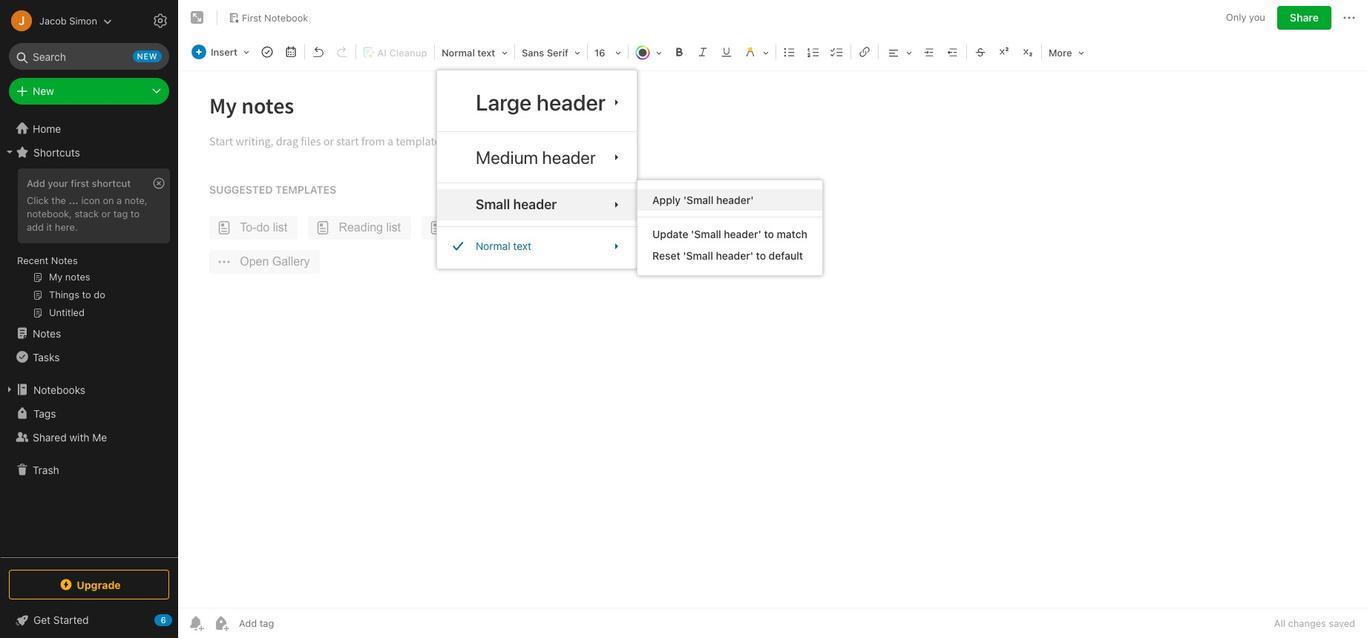 Task type: describe. For each thing, give the bounding box(es) containing it.
normal text inside the normal text field
[[442, 47, 495, 59]]

you
[[1249, 11, 1265, 23]]

16
[[594, 47, 605, 59]]

on
[[103, 194, 114, 206]]

tags button
[[0, 402, 177, 425]]

only
[[1226, 11, 1247, 23]]

new search field
[[19, 43, 162, 70]]

sans serif
[[522, 47, 568, 59]]

share
[[1290, 11, 1319, 24]]

large header link
[[437, 79, 637, 126]]

tree containing home
[[0, 117, 178, 557]]

your
[[48, 177, 68, 189]]

[object Object] field
[[437, 79, 637, 126]]

settings image
[[151, 12, 169, 30]]

only you
[[1226, 11, 1265, 23]]

first
[[242, 12, 262, 23]]

expand notebooks image
[[4, 384, 16, 396]]

Heading level field
[[436, 42, 513, 63]]

'small for apply
[[683, 194, 714, 206]]

upgrade
[[77, 579, 121, 591]]

notebook
[[264, 12, 308, 23]]

shared
[[33, 431, 67, 443]]

task image
[[257, 42, 278, 62]]

normal inside [object object] field
[[476, 240, 510, 253]]

Insert field
[[188, 42, 255, 62]]

header for large header
[[537, 89, 606, 115]]

subscript image
[[1018, 42, 1038, 62]]

[object object] field containing small header
[[437, 189, 637, 221]]

small header menu item
[[437, 189, 637, 221]]

normal inside field
[[442, 47, 475, 59]]

small header
[[476, 197, 557, 212]]

text inside field
[[477, 47, 495, 59]]

large header
[[476, 89, 606, 115]]

Search text field
[[19, 43, 159, 70]]

more actions image
[[1340, 9, 1358, 27]]

Note Editor text field
[[178, 71, 1367, 608]]

medium header
[[476, 147, 596, 168]]

trash
[[33, 464, 59, 476]]

bulleted list image
[[779, 42, 800, 62]]

Font size field
[[589, 42, 626, 63]]

sans
[[522, 47, 544, 59]]

insert
[[211, 46, 237, 58]]

or
[[101, 208, 111, 220]]

underline image
[[716, 42, 737, 62]]

[object object] field containing normal text
[[437, 233, 637, 259]]

recent notes
[[17, 255, 78, 266]]

apply 'small header'
[[652, 194, 754, 206]]

recent
[[17, 255, 48, 266]]

default
[[769, 250, 803, 262]]

tasks button
[[0, 345, 177, 369]]

reset
[[652, 250, 680, 262]]

large
[[476, 89, 532, 115]]

icon
[[81, 194, 100, 206]]

reset 'small header' to default
[[652, 250, 803, 262]]

Help and Learning task checklist field
[[0, 609, 178, 632]]

new button
[[9, 78, 169, 105]]

tasks
[[33, 351, 60, 363]]

add tag image
[[212, 615, 230, 632]]

More field
[[1044, 42, 1089, 63]]

dropdown list menu containing apply 'small header'
[[638, 189, 822, 267]]

'small for update
[[691, 228, 721, 241]]

icon on a note, notebook, stack or tag to add it here.
[[27, 194, 147, 233]]

to inside icon on a note, notebook, stack or tag to add it here.
[[131, 208, 140, 220]]

new
[[137, 51, 157, 61]]

More actions field
[[1340, 6, 1358, 30]]

jacob simon
[[39, 14, 97, 26]]

get started
[[33, 614, 89, 626]]

normal text inside the normal text link
[[476, 240, 531, 253]]

share button
[[1277, 6, 1332, 30]]

expand note image
[[189, 9, 206, 27]]

click the ...
[[27, 194, 79, 206]]

medium header link
[[437, 138, 637, 177]]

shortcut
[[92, 177, 131, 189]]

simon
[[69, 14, 97, 26]]

add a reminder image
[[187, 615, 205, 632]]

Add tag field
[[238, 617, 349, 630]]

here.
[[55, 221, 78, 233]]

home link
[[0, 117, 178, 140]]

italic image
[[692, 42, 713, 62]]



Task type: locate. For each thing, give the bounding box(es) containing it.
header' for default
[[716, 250, 753, 262]]

click to collapse image
[[173, 611, 184, 629]]

notebook,
[[27, 208, 72, 220]]

0 vertical spatial text
[[477, 47, 495, 59]]

reset 'small header' to default link
[[638, 245, 822, 267]]

dropdown list menu
[[437, 79, 637, 259], [638, 189, 822, 267]]

1 [object object] field from the top
[[437, 189, 637, 221]]

to left default
[[756, 250, 766, 262]]

shared with me link
[[0, 425, 177, 449]]

match
[[777, 228, 807, 241]]

[object Object] field
[[437, 189, 637, 221], [437, 233, 637, 259]]

it
[[46, 221, 52, 233]]

notes up tasks at left bottom
[[33, 327, 61, 340]]

[object object] field down small header menu item
[[437, 233, 637, 259]]

2 vertical spatial 'small
[[683, 250, 713, 262]]

me
[[92, 431, 107, 443]]

Font color field
[[630, 42, 667, 63]]

2 [object object] field from the top
[[437, 233, 637, 259]]

apply
[[652, 194, 681, 206]]

1 horizontal spatial text
[[513, 240, 531, 253]]

Alignment field
[[880, 42, 917, 63]]

with
[[69, 431, 89, 443]]

add
[[27, 221, 44, 233]]

outdent image
[[943, 42, 963, 62]]

note window element
[[178, 0, 1367, 638]]

shortcuts button
[[0, 140, 177, 164]]

first notebook
[[242, 12, 308, 23]]

tags
[[33, 407, 56, 420]]

0 vertical spatial header'
[[716, 194, 754, 206]]

header' inside menu item
[[716, 194, 754, 206]]

shortcuts
[[33, 146, 80, 158]]

1 vertical spatial to
[[764, 228, 774, 241]]

0 vertical spatial normal
[[442, 47, 475, 59]]

1 vertical spatial 'small
[[691, 228, 721, 241]]

group
[[0, 164, 177, 327]]

...
[[69, 194, 79, 206]]

header
[[537, 89, 606, 115], [542, 147, 596, 168], [513, 197, 557, 212]]

the
[[51, 194, 66, 206]]

text down small header
[[513, 240, 531, 253]]

0 vertical spatial to
[[131, 208, 140, 220]]

2 vertical spatial header
[[513, 197, 557, 212]]

changes
[[1288, 618, 1326, 629]]

Font family field
[[517, 42, 586, 63]]

to for update 'small header' to match
[[764, 228, 774, 241]]

update 'small header' to match
[[652, 228, 807, 241]]

'small right reset
[[683, 250, 713, 262]]

text left sans
[[477, 47, 495, 59]]

bold image
[[669, 42, 690, 62]]

header' down the update 'small header' to match
[[716, 250, 753, 262]]

tag
[[113, 208, 128, 220]]

0 vertical spatial normal text
[[442, 47, 495, 59]]

normal text up large
[[442, 47, 495, 59]]

1 vertical spatial normal
[[476, 240, 510, 253]]

text inside [object object] field
[[513, 240, 531, 253]]

to
[[131, 208, 140, 220], [764, 228, 774, 241], [756, 250, 766, 262]]

1 horizontal spatial dropdown list menu
[[638, 189, 822, 267]]

header inside menu item
[[513, 197, 557, 212]]

Highlight field
[[738, 42, 774, 63]]

home
[[33, 122, 61, 135]]

group containing add your first shortcut
[[0, 164, 177, 327]]

update 'small header' to match link
[[638, 224, 822, 245]]

stack
[[75, 208, 99, 220]]

notebooks link
[[0, 378, 177, 402]]

header for medium header
[[542, 147, 596, 168]]

notebooks
[[33, 383, 85, 396]]

0 vertical spatial notes
[[51, 255, 78, 266]]

a
[[117, 194, 122, 206]]

'small inside menu item
[[683, 194, 714, 206]]

header up the normal text link
[[513, 197, 557, 212]]

'small right apply
[[683, 194, 714, 206]]

header down serif
[[537, 89, 606, 115]]

normal text down the small
[[476, 240, 531, 253]]

calendar event image
[[281, 42, 301, 62]]

trash link
[[0, 458, 177, 482]]

all changes saved
[[1274, 618, 1355, 629]]

1 vertical spatial header
[[542, 147, 596, 168]]

text
[[477, 47, 495, 59], [513, 240, 531, 253]]

header up small header menu item
[[542, 147, 596, 168]]

'small up reset 'small header' to default
[[691, 228, 721, 241]]

'small
[[683, 194, 714, 206], [691, 228, 721, 241], [683, 250, 713, 262]]

group inside tree
[[0, 164, 177, 327]]

tree
[[0, 117, 178, 557]]

1 vertical spatial header'
[[724, 228, 761, 241]]

1 vertical spatial [object object] field
[[437, 233, 637, 259]]

serif
[[547, 47, 568, 59]]

medium
[[476, 147, 538, 168]]

notes right recent
[[51, 255, 78, 266]]

checklist image
[[827, 42, 848, 62]]

0 vertical spatial [object object] field
[[437, 189, 637, 221]]

started
[[53, 614, 89, 626]]

small
[[476, 197, 510, 212]]

2 vertical spatial to
[[756, 250, 766, 262]]

indent image
[[919, 42, 940, 62]]

superscript image
[[994, 42, 1015, 62]]

header' for match
[[724, 228, 761, 241]]

numbered list image
[[803, 42, 824, 62]]

[object object] field up the normal text link
[[437, 189, 637, 221]]

small header link
[[437, 189, 637, 221]]

0 vertical spatial 'small
[[683, 194, 714, 206]]

add your first shortcut
[[27, 177, 131, 189]]

upgrade button
[[9, 570, 169, 600]]

to left match
[[764, 228, 774, 241]]

normal text
[[442, 47, 495, 59], [476, 240, 531, 253]]

add
[[27, 177, 45, 189]]

notes
[[51, 255, 78, 266], [33, 327, 61, 340]]

1 vertical spatial text
[[513, 240, 531, 253]]

apply 'small header' link
[[638, 189, 822, 211]]

1 vertical spatial notes
[[33, 327, 61, 340]]

Account field
[[0, 6, 112, 36]]

0 horizontal spatial text
[[477, 47, 495, 59]]

new
[[33, 85, 54, 97]]

notes link
[[0, 321, 177, 345]]

strikethrough image
[[970, 42, 991, 62]]

first notebook button
[[223, 7, 313, 28]]

jacob
[[39, 14, 67, 26]]

to down note, at left top
[[131, 208, 140, 220]]

header' up the update 'small header' to match
[[716, 194, 754, 206]]

shared with me
[[33, 431, 107, 443]]

normal text link
[[437, 233, 637, 259]]

insert link image
[[854, 42, 875, 62]]

6
[[161, 615, 166, 625]]

more
[[1049, 47, 1072, 59]]

update
[[652, 228, 688, 241]]

normal
[[442, 47, 475, 59], [476, 240, 510, 253]]

undo image
[[308, 42, 329, 62]]

header' up reset 'small header' to default link
[[724, 228, 761, 241]]

to for reset 'small header' to default
[[756, 250, 766, 262]]

all
[[1274, 618, 1286, 629]]

1 horizontal spatial normal
[[476, 240, 510, 253]]

[object Object] field
[[437, 138, 637, 177]]

note,
[[125, 194, 147, 206]]

to inside "link"
[[764, 228, 774, 241]]

'small for reset
[[683, 250, 713, 262]]

saved
[[1329, 618, 1355, 629]]

apply 'small header' menu item
[[638, 189, 822, 211]]

header for small header
[[513, 197, 557, 212]]

2 vertical spatial header'
[[716, 250, 753, 262]]

0 horizontal spatial normal
[[442, 47, 475, 59]]

0 horizontal spatial dropdown list menu
[[437, 79, 637, 259]]

header'
[[716, 194, 754, 206], [724, 228, 761, 241], [716, 250, 753, 262]]

click
[[27, 194, 49, 206]]

dropdown list menu containing large header
[[437, 79, 637, 259]]

0 vertical spatial header
[[537, 89, 606, 115]]

first
[[71, 177, 89, 189]]

1 vertical spatial normal text
[[476, 240, 531, 253]]

get
[[33, 614, 51, 626]]



Task type: vqa. For each thing, say whether or not it's contained in the screenshot.
the Start writing… 'text field'
no



